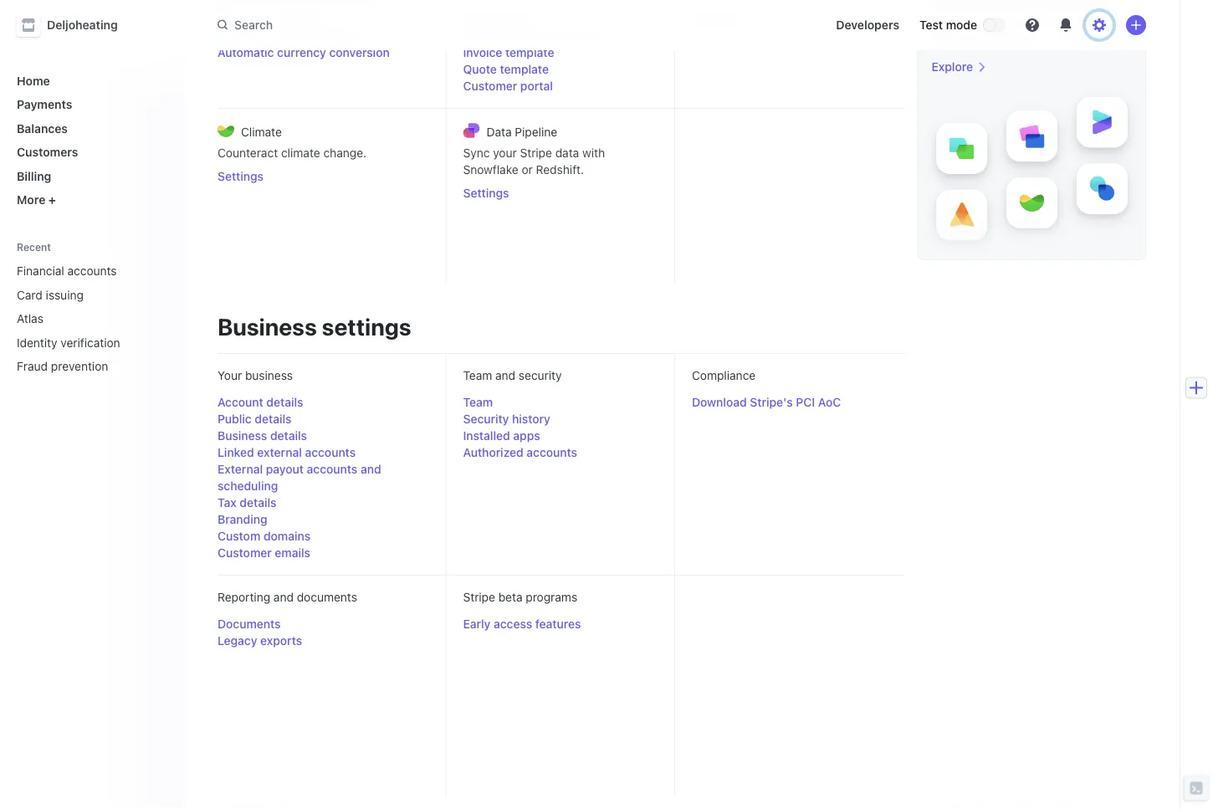Task type: vqa. For each thing, say whether or not it's contained in the screenshot.
and inside the Billing plans Subscriptions and emails Invoice template Quote template Customer portal
yes



Task type: describe. For each thing, give the bounding box(es) containing it.
financial accounts
[[17, 264, 117, 278]]

deljoheating
[[47, 18, 118, 32]]

emails inside account details public details business details linked external accounts external payout accounts and scheduling tax details branding custom domains customer emails
[[275, 546, 311, 560]]

invoice template link
[[463, 44, 658, 61]]

manage
[[1045, 13, 1088, 27]]

core navigation links element
[[10, 67, 171, 213]]

external payout accounts and scheduling link
[[218, 461, 429, 495]]

card issuing link
[[10, 281, 147, 308]]

home
[[17, 74, 50, 87]]

plans
[[500, 12, 530, 26]]

settings link for sync your stripe data with snowflake or redshift.
[[463, 185, 658, 202]]

documents
[[297, 591, 357, 604]]

emails inside billing plans subscriptions and emails invoice template quote template customer portal
[[566, 29, 602, 43]]

customer inside billing plans subscriptions and emails invoice template quote template customer portal
[[463, 79, 518, 93]]

or
[[522, 163, 533, 177]]

Search text field
[[208, 10, 680, 40]]

team for team security history installed apps authorized accounts
[[463, 395, 493, 409]]

search
[[234, 18, 273, 32]]

team and security
[[463, 369, 562, 383]]

data pipeline
[[487, 125, 558, 139]]

early
[[463, 617, 491, 631]]

download stripe's pci aoc
[[692, 395, 841, 409]]

issuing
[[46, 288, 84, 302]]

climate
[[281, 146, 320, 160]]

2 payment from the top
[[218, 29, 266, 43]]

fraud prevention
[[17, 359, 108, 373]]

details up business details link
[[255, 412, 292, 426]]

customers link
[[10, 139, 171, 166]]

payments link
[[10, 91, 171, 118]]

legacy exports link
[[218, 633, 302, 650]]

sync your stripe data with snowflake or redshift.
[[463, 146, 605, 177]]

2 horizontal spatial settings link
[[692, 11, 888, 28]]

more +
[[17, 193, 56, 207]]

fight
[[982, 13, 1007, 27]]

history
[[512, 412, 551, 426]]

customer portal link
[[463, 78, 658, 95]]

payments
[[17, 98, 72, 111]]

access
[[494, 617, 532, 631]]

and inside billing plans subscriptions and emails invoice template quote template customer portal
[[543, 29, 563, 43]]

quote
[[463, 62, 497, 76]]

automatic currency conversion link
[[218, 44, 429, 61]]

change.
[[323, 146, 367, 160]]

more
[[17, 193, 45, 207]]

help image
[[1026, 18, 1040, 32]]

external
[[218, 462, 263, 476]]

early access features
[[463, 617, 581, 631]]

notifications image
[[1060, 18, 1073, 32]]

counteract
[[218, 146, 278, 160]]

data
[[487, 125, 512, 139]]

accounts inside recent element
[[67, 264, 117, 278]]

aoc
[[818, 395, 841, 409]]

snowflake
[[463, 163, 519, 177]]

stripe's
[[750, 395, 793, 409]]

your
[[218, 369, 242, 383]]

programs
[[526, 591, 578, 604]]

boost
[[1072, 0, 1103, 10]]

enable
[[932, 0, 968, 10]]

authorized accounts link
[[463, 444, 578, 461]]

installed apps link
[[463, 428, 541, 444]]

team for team and security
[[463, 369, 492, 383]]

developers
[[836, 18, 900, 32]]

payment method domains link
[[218, 28, 429, 44]]

public
[[218, 412, 252, 426]]

installed
[[463, 429, 510, 443]]

identity verification link
[[10, 329, 147, 356]]

billing for billing plans subscriptions and emails invoice template quote template customer portal
[[463, 12, 497, 26]]

your
[[493, 146, 517, 160]]

redshift.
[[536, 163, 584, 177]]

fraud,
[[1010, 13, 1042, 27]]

financial
[[17, 264, 64, 278]]

account
[[218, 395, 263, 409]]

conversion
[[329, 46, 390, 59]]

recent
[[17, 241, 51, 253]]

fraud prevention link
[[10, 353, 147, 380]]

identity verification
[[17, 336, 120, 349]]

documents legacy exports
[[218, 617, 302, 648]]

compliance
[[692, 369, 756, 383]]

payout
[[266, 462, 304, 476]]

0 vertical spatial template
[[506, 46, 555, 59]]

security
[[463, 412, 509, 426]]

download
[[692, 395, 747, 409]]

prevention
[[51, 359, 108, 373]]

subscriptions and emails link
[[463, 28, 658, 44]]

and inside account details public details business details linked external accounts external payout accounts and scheduling tax details branding custom domains customer emails
[[361, 462, 381, 476]]

fraud
[[17, 359, 48, 373]]

deljoheating button
[[17, 13, 135, 37]]



Task type: locate. For each thing, give the bounding box(es) containing it.
details
[[267, 395, 303, 409], [255, 412, 292, 426], [270, 429, 307, 443], [240, 496, 277, 510]]

1 vertical spatial payment
[[218, 29, 266, 43]]

payment
[[218, 12, 266, 26], [218, 29, 266, 43]]

authorized
[[463, 446, 524, 460]]

0 horizontal spatial settings
[[218, 169, 264, 183]]

home link
[[10, 67, 171, 94]]

atlas link
[[10, 305, 147, 332]]

emails down custom domains link
[[275, 546, 311, 560]]

team link
[[463, 394, 493, 411]]

team up security at the left bottom of the page
[[463, 395, 493, 409]]

explore
[[932, 60, 973, 74]]

tax
[[218, 496, 237, 510]]

emails down billing plans link
[[566, 29, 602, 43]]

business
[[218, 313, 317, 340], [218, 429, 267, 443]]

billing
[[463, 12, 497, 26], [17, 169, 51, 183]]

scheduling
[[218, 479, 278, 493]]

linked
[[218, 446, 254, 460]]

products
[[1007, 0, 1055, 10]]

enable stripe products to boost revenue, fight fraud, manage finances, and more.
[[932, 0, 1103, 44]]

0 horizontal spatial customer
[[218, 546, 272, 560]]

1 horizontal spatial customer
[[463, 79, 518, 93]]

1 payment from the top
[[218, 12, 266, 26]]

domains inside "payment methods payment method domains automatic currency conversion"
[[315, 29, 362, 43]]

accounts inside team security history installed apps authorized accounts
[[527, 446, 578, 460]]

reporting
[[218, 591, 270, 604]]

team security history installed apps authorized accounts
[[463, 395, 578, 460]]

1 business from the top
[[218, 313, 317, 340]]

domains down payment methods link
[[315, 29, 362, 43]]

stripe up early
[[463, 591, 495, 604]]

exports
[[260, 634, 302, 648]]

download stripe's pci aoc link
[[692, 394, 841, 411]]

tax details link
[[218, 495, 277, 511]]

customer down quote
[[463, 79, 518, 93]]

1 team from the top
[[463, 369, 492, 383]]

quote template link
[[463, 61, 658, 78]]

financial accounts link
[[10, 257, 147, 285]]

accounts right payout
[[307, 462, 358, 476]]

team up team link
[[463, 369, 492, 383]]

billing link
[[10, 162, 171, 190]]

your business
[[218, 369, 293, 383]]

with
[[583, 146, 605, 160]]

accounts up card issuing link
[[67, 264, 117, 278]]

card
[[17, 288, 43, 302]]

customer down custom
[[218, 546, 272, 560]]

security history link
[[463, 411, 551, 428]]

billing for billing
[[17, 169, 51, 183]]

revenue,
[[932, 13, 979, 27]]

0 vertical spatial payment
[[218, 12, 266, 26]]

recent navigation links element
[[0, 240, 184, 380]]

0 horizontal spatial settings link
[[218, 168, 429, 185]]

method
[[269, 29, 311, 43]]

customers
[[17, 145, 78, 159]]

1 horizontal spatial settings
[[463, 186, 509, 200]]

2 horizontal spatial stripe
[[972, 0, 1004, 10]]

emails
[[566, 29, 602, 43], [275, 546, 311, 560]]

early access features link
[[463, 616, 581, 633]]

business up the linked
[[218, 429, 267, 443]]

billing inside billing plans subscriptions and emails invoice template quote template customer portal
[[463, 12, 497, 26]]

custom domains link
[[218, 528, 311, 545]]

test
[[920, 18, 943, 32]]

0 vertical spatial domains
[[315, 29, 362, 43]]

developers link
[[830, 12, 907, 39]]

sync
[[463, 146, 490, 160]]

stripe up the fight
[[972, 0, 1004, 10]]

1 vertical spatial settings
[[218, 169, 264, 183]]

security
[[519, 369, 562, 383]]

account details public details business details linked external accounts external payout accounts and scheduling tax details branding custom domains customer emails
[[218, 395, 381, 560]]

1 horizontal spatial stripe
[[520, 146, 552, 160]]

1 horizontal spatial emails
[[566, 29, 602, 43]]

payment methods payment method domains automatic currency conversion
[[218, 12, 390, 59]]

and
[[543, 29, 563, 43], [984, 30, 1004, 44], [496, 369, 516, 383], [361, 462, 381, 476], [274, 591, 294, 604]]

customer inside account details public details business details linked external accounts external payout accounts and scheduling tax details branding custom domains customer emails
[[218, 546, 272, 560]]

0 vertical spatial customer
[[463, 79, 518, 93]]

1 vertical spatial customer
[[218, 546, 272, 560]]

balances link
[[10, 115, 171, 142]]

section containing enable stripe products to boost revenue, fight fraud, manage finances, and more.
[[918, 0, 1147, 260]]

1 horizontal spatial domains
[[315, 29, 362, 43]]

0 horizontal spatial domains
[[264, 529, 311, 543]]

balances
[[17, 121, 68, 135]]

billing plans subscriptions and emails invoice template quote template customer portal
[[463, 12, 602, 93]]

stripe inside enable stripe products to boost revenue, fight fraud, manage finances, and more.
[[972, 0, 1004, 10]]

and inside enable stripe products to boost revenue, fight fraud, manage finances, and more.
[[984, 30, 1004, 44]]

to
[[1058, 0, 1069, 10]]

0 vertical spatial stripe
[[972, 0, 1004, 10]]

features
[[536, 617, 581, 631]]

card issuing
[[17, 288, 84, 302]]

domains inside account details public details business details linked external accounts external payout accounts and scheduling tax details branding custom domains customer emails
[[264, 529, 311, 543]]

methods
[[269, 12, 318, 26]]

subscriptions
[[463, 29, 540, 43]]

template down "subscriptions"
[[506, 46, 555, 59]]

0 vertical spatial settings
[[692, 12, 738, 26]]

beta
[[499, 591, 523, 604]]

details down business
[[267, 395, 303, 409]]

account details link
[[218, 394, 303, 411]]

counteract climate change.
[[218, 146, 367, 160]]

pci
[[796, 395, 815, 409]]

Search search field
[[208, 10, 680, 40]]

billing up "subscriptions"
[[463, 12, 497, 26]]

1 horizontal spatial billing
[[463, 12, 497, 26]]

pipeline
[[515, 125, 558, 139]]

business settings
[[218, 313, 411, 340]]

billing inside the core navigation links element
[[17, 169, 51, 183]]

2 horizontal spatial settings
[[692, 12, 738, 26]]

1 vertical spatial team
[[463, 395, 493, 409]]

2 business from the top
[[218, 429, 267, 443]]

section
[[918, 0, 1147, 260]]

0 vertical spatial business
[[218, 313, 317, 340]]

explore button
[[932, 59, 987, 75]]

custom
[[218, 529, 261, 543]]

details up 'linked external accounts' link
[[270, 429, 307, 443]]

0 vertical spatial team
[[463, 369, 492, 383]]

portal
[[521, 79, 553, 93]]

stripe beta programs
[[463, 591, 578, 604]]

team
[[463, 369, 492, 383], [463, 395, 493, 409]]

accounts down apps
[[527, 446, 578, 460]]

business up business
[[218, 313, 317, 340]]

2 vertical spatial settings
[[463, 186, 509, 200]]

public details link
[[218, 411, 292, 428]]

more.
[[1007, 30, 1038, 44]]

template up the portal
[[500, 62, 549, 76]]

team inside team security history installed apps authorized accounts
[[463, 395, 493, 409]]

settings for sync your stripe data with snowflake or redshift.
[[463, 186, 509, 200]]

accounts up external payout accounts and scheduling link
[[305, 446, 356, 460]]

atlas
[[17, 312, 43, 326]]

settings image
[[1093, 18, 1107, 32]]

identity
[[17, 336, 57, 349]]

documents link
[[218, 616, 281, 633]]

settings link for counteract climate change.
[[218, 168, 429, 185]]

0 vertical spatial emails
[[566, 29, 602, 43]]

0 horizontal spatial billing
[[17, 169, 51, 183]]

domains up customer emails link
[[264, 529, 311, 543]]

2 vertical spatial stripe
[[463, 591, 495, 604]]

branding link
[[218, 511, 268, 528]]

apps
[[513, 429, 541, 443]]

climate
[[241, 125, 282, 139]]

1 vertical spatial template
[[500, 62, 549, 76]]

0 horizontal spatial emails
[[275, 546, 311, 560]]

finances,
[[932, 30, 981, 44]]

stripe inside sync your stripe data with snowflake or redshift.
[[520, 146, 552, 160]]

1 vertical spatial domains
[[264, 529, 311, 543]]

settings for counteract climate change.
[[218, 169, 264, 183]]

payment methods link
[[218, 11, 429, 28]]

1 vertical spatial billing
[[17, 169, 51, 183]]

business
[[245, 369, 293, 383]]

stripe up or
[[520, 146, 552, 160]]

1 vertical spatial stripe
[[520, 146, 552, 160]]

0 vertical spatial billing
[[463, 12, 497, 26]]

1 horizontal spatial settings link
[[463, 185, 658, 202]]

invoice
[[463, 46, 502, 59]]

settings
[[322, 313, 411, 340]]

1 vertical spatial emails
[[275, 546, 311, 560]]

billing up more +
[[17, 169, 51, 183]]

business inside account details public details business details linked external accounts external payout accounts and scheduling tax details branding custom domains customer emails
[[218, 429, 267, 443]]

1 vertical spatial business
[[218, 429, 267, 443]]

recent element
[[0, 257, 184, 380]]

2 team from the top
[[463, 395, 493, 409]]

customer emails link
[[218, 545, 311, 562]]

details down the scheduling
[[240, 496, 277, 510]]

0 horizontal spatial stripe
[[463, 591, 495, 604]]



